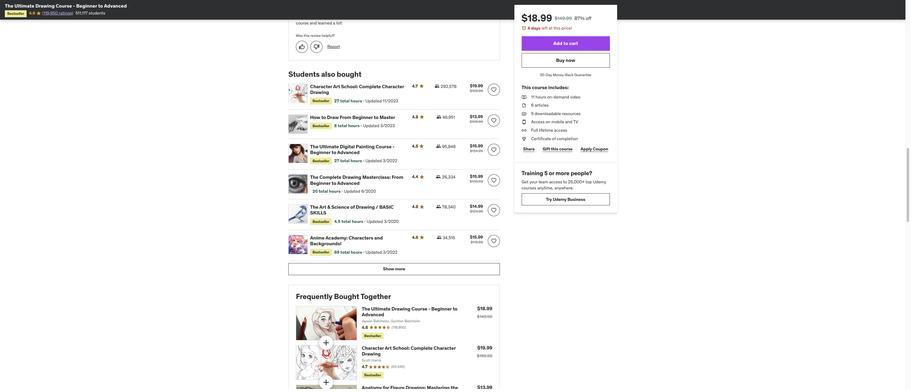 Task type: describe. For each thing, give the bounding box(es) containing it.
$15.99 for anime academy: characters and backgrounds!
[[470, 235, 483, 240]]

2 vertical spatial a
[[333, 20, 335, 26]]

complete for character art school: complete character drawing
[[359, 83, 381, 89]]

the for the complete drawing masterclass: from beginner to advanced
[[310, 174, 319, 180]]

1 vertical spatial have
[[319, 14, 328, 20]]

0 horizontal spatial would
[[306, 14, 318, 20]]

34,515
[[443, 235, 455, 241]]

updated 3/2022 for anime academy: characters and backgrounds!
[[366, 250, 398, 255]]

to inside the ultimate digital painting course - beginner to advanced
[[332, 149, 336, 155]]

fantastic teacher and course. i like the speed and clear communication of your instructions! i think it was organized well and the step by step instructions made sense. i would only add maybe a little more information about what number pencil to use at different types of drawing. i have a graphite pencil set and i would have loved some guidance about when to use each type. thank so much...i truly enjoyed this course and learned a lot!
[[296, 0, 491, 26]]

painting
[[356, 144, 375, 150]]

2 vertical spatial xsmall image
[[436, 144, 441, 149]]

or
[[549, 170, 555, 177]]

total for school:
[[340, 98, 350, 104]]

ultimate for the ultimate drawing course - beginner to advanced jaysen batchelor, quinton batchelor
[[371, 306, 391, 312]]

78,340
[[442, 205, 456, 210]]

scott
[[362, 359, 371, 363]]

now
[[566, 57, 576, 63]]

this left price!
[[554, 25, 561, 31]]

4.5 total hours
[[334, 219, 363, 224]]

0 vertical spatial $19.99 $169.99
[[470, 83, 483, 93]]

8
[[334, 123, 337, 129]]

school: for character art school: complete character drawing
[[341, 83, 358, 89]]

updated 6/2020
[[344, 189, 376, 194]]

1 vertical spatial character art school: complete character drawing link
[[362, 345, 456, 357]]

advanced for the ultimate drawing course - beginner to advanced jaysen batchelor, quinton batchelor
[[362, 312, 384, 318]]

0 horizontal spatial the
[[341, 2, 347, 8]]

access inside "training 5 or more people? get your team access to 25,000+ top udemy courses anytime, anywhere."
[[550, 179, 563, 185]]

to down different
[[393, 14, 396, 20]]

27 total hours for school:
[[334, 98, 362, 104]]

harris
[[372, 359, 381, 363]]

the ultimate digital painting course - beginner to advanced
[[310, 144, 395, 155]]

xsmall image for 6
[[522, 103, 527, 109]]

downloadable
[[535, 111, 562, 116]]

instructions
[[372, 2, 394, 8]]

course inside fantastic teacher and course. i like the speed and clear communication of your instructions! i think it was organized well and the step by step instructions made sense. i would only add maybe a little more information about what number pencil to use at different types of drawing. i have a graphite pencil set and i would have loved some guidance about when to use each type. thank so much...i truly enjoyed this course and learned a lot!
[[296, 20, 309, 26]]

$18.99 for $18.99 $149.99
[[478, 306, 493, 312]]

2 step from the left
[[363, 2, 371, 8]]

clear
[[390, 0, 400, 2]]

69 total hours
[[334, 250, 362, 255]]

much...i
[[444, 14, 458, 20]]

apply coupon
[[581, 146, 609, 152]]

4.6 for (119,950)
[[362, 325, 368, 330]]

0 vertical spatial would
[[422, 2, 434, 8]]

of down full lifetime access
[[553, 136, 556, 141]]

27 total hours for digital
[[334, 158, 362, 164]]

the complete drawing masterclass: from beginner to advanced link
[[310, 174, 405, 186]]

$124.99 for the ultimate digital painting course - beginner to advanced
[[470, 149, 483, 153]]

full lifetime access
[[532, 128, 568, 133]]

4 days left at this price!
[[528, 25, 573, 31]]

0 vertical spatial character art school: complete character drawing link
[[310, 83, 405, 95]]

backgrounds!
[[310, 241, 342, 247]]

0 vertical spatial 5
[[532, 111, 534, 116]]

3/2022 for the ultimate digital painting course - beginner to advanced
[[383, 158, 397, 164]]

2 horizontal spatial course
[[560, 146, 573, 152]]

0 vertical spatial access
[[555, 128, 568, 133]]

business
[[568, 197, 586, 202]]

apply
[[581, 146, 592, 152]]

46,951
[[443, 114, 455, 120]]

frequently
[[296, 292, 333, 301]]

1 horizontal spatial a
[[449, 8, 451, 14]]

0 horizontal spatial from
[[340, 114, 352, 120]]

show more button
[[289, 263, 500, 275]]

information
[[296, 8, 318, 14]]

the for the ultimate digital painting course - beginner to advanced
[[310, 144, 319, 150]]

drawing inside the art & science of drawing / basic skills
[[356, 204, 375, 210]]

this course includes:
[[522, 84, 569, 91]]

add to cart
[[554, 40, 579, 46]]

6
[[532, 103, 534, 108]]

your inside "training 5 or more people? get your team access to 25,000+ top udemy courses anytime, anywhere."
[[530, 179, 538, 185]]

total right 20
[[319, 189, 328, 194]]

little
[[468, 2, 477, 8]]

buy now button
[[522, 53, 610, 68]]

drawing inside the ultimate drawing course - beginner to advanced jaysen batchelor, quinton batchelor
[[392, 306, 411, 312]]

i left "like"
[[353, 0, 354, 2]]

resources
[[563, 111, 581, 116]]

lot!
[[336, 20, 342, 26]]

students
[[89, 10, 105, 16]]

$124.99 for the art & science of drawing / basic skills
[[470, 209, 483, 214]]

$109.99 for how to draw from beginner to master
[[470, 119, 483, 124]]

it
[[482, 0, 484, 2]]

1 vertical spatial $19.99 $169.99
[[477, 345, 493, 359]]

drawing inside character art school: complete character drawing scott harris
[[362, 351, 381, 357]]

made
[[395, 2, 406, 8]]

the art & science of drawing / basic skills
[[310, 204, 394, 216]]

school: for character art school: complete character drawing scott harris
[[393, 345, 410, 351]]

off
[[586, 15, 592, 21]]

i down the only
[[437, 8, 438, 14]]

sense.
[[407, 2, 419, 8]]

access on mobile and tv
[[532, 119, 579, 125]]

the complete drawing masterclass: from beginner to advanced
[[310, 174, 404, 186]]

25,000+
[[569, 179, 585, 185]]

to down 'speed'
[[369, 8, 373, 14]]

of inside the art & science of drawing / basic skills
[[351, 204, 355, 210]]

completion
[[557, 136, 578, 141]]

add to cart button
[[522, 36, 610, 51]]

of up type.
[[415, 8, 418, 14]]

full
[[532, 128, 538, 133]]

advanced for the ultimate drawing course - beginner to advanced
[[104, 3, 127, 9]]

i up little at the right top of the page
[[469, 0, 470, 2]]

graphite
[[452, 8, 468, 14]]

the ultimate digital painting course - beginner to advanced link
[[310, 144, 405, 155]]

0 vertical spatial 4.7
[[412, 83, 418, 89]]

more inside "training 5 or more people? get your team access to 25,000+ top udemy courses anytime, anywhere."
[[556, 170, 570, 177]]

like
[[355, 0, 361, 2]]

6/2020
[[361, 189, 376, 194]]

26,334
[[442, 175, 456, 180]]

updated for painting
[[366, 158, 382, 164]]

art for character art school: complete character drawing
[[333, 83, 340, 89]]

mark as unhelpful image
[[314, 44, 320, 50]]

characters
[[349, 235, 373, 241]]

certificate of completion
[[532, 136, 578, 141]]

number
[[341, 8, 356, 14]]

and up what
[[333, 2, 340, 8]]

27 for art
[[334, 98, 339, 104]]

wishlist image for how to draw from beginner to master
[[491, 118, 497, 124]]

and up instructions
[[382, 0, 389, 2]]

top
[[586, 179, 592, 185]]

think
[[471, 0, 481, 2]]

updated for and
[[366, 250, 382, 255]]

63542 reviews element
[[391, 365, 405, 370]]

$149.99 for $18.99 $149.99 87% off
[[555, 15, 573, 21]]

was
[[296, 2, 303, 8]]

the for the art & science of drawing / basic skills
[[310, 204, 319, 210]]

1 vertical spatial $169.99
[[477, 354, 493, 359]]

11
[[532, 94, 535, 100]]

bought
[[334, 292, 359, 301]]

$18.99 $149.99 87% off
[[522, 12, 592, 24]]

batchelor,
[[374, 319, 390, 324]]

training
[[522, 170, 544, 177]]

updated for science
[[367, 219, 383, 224]]

advanced for the complete drawing masterclass: from beginner to advanced
[[337, 180, 360, 186]]

292,578
[[441, 84, 457, 89]]

get
[[522, 179, 529, 185]]

apply coupon button
[[580, 143, 610, 155]]

video
[[571, 94, 581, 100]]

science
[[332, 204, 350, 210]]

from inside the complete drawing masterclass: from beginner to advanced
[[392, 174, 404, 180]]

ultimate for the ultimate digital painting course - beginner to advanced
[[320, 144, 339, 150]]

1 vertical spatial at
[[549, 25, 553, 31]]

4.8 for the art & science of drawing / basic skills
[[412, 204, 418, 210]]

- for the ultimate drawing course - beginner to advanced jaysen batchelor, quinton batchelor
[[429, 306, 431, 312]]

1 vertical spatial $19.99
[[478, 345, 493, 351]]

5 inside "training 5 or more people? get your team access to 25,000+ top udemy courses anytime, anywhere."
[[545, 170, 548, 177]]

by
[[357, 2, 362, 8]]

i down communication on the top left of page
[[420, 2, 421, 8]]

advanced inside the ultimate digital painting course - beginner to advanced
[[337, 149, 360, 155]]

updated 3/2023
[[363, 123, 395, 129]]

together
[[361, 292, 391, 301]]

anytime,
[[538, 185, 554, 191]]

training 5 or more people? get your team access to 25,000+ top udemy courses anytime, anywhere.
[[522, 170, 607, 191]]

your inside fantastic teacher and course. i like the speed and clear communication of your instructions! i think it was organized well and the step by step instructions made sense. i would only add maybe a little more information about what number pencil to use at different types of drawing. i have a graphite pencil set and i would have loved some guidance about when to use each type. thank so much...i truly enjoyed this course and learned a lot!
[[435, 0, 444, 2]]

days
[[532, 25, 541, 31]]

ratings)
[[59, 10, 73, 16]]

1 horizontal spatial use
[[397, 14, 404, 20]]

lifetime
[[539, 128, 554, 133]]

complete inside the complete drawing masterclass: from beginner to advanced
[[320, 174, 342, 180]]

this right was
[[304, 33, 310, 38]]

6 articles
[[532, 103, 549, 108]]

0 horizontal spatial 4.7
[[362, 365, 368, 370]]

wishlist image for the art & science of drawing / basic skills
[[491, 208, 497, 214]]

add
[[554, 40, 563, 46]]

so
[[438, 14, 443, 20]]

more inside fantastic teacher and course. i like the speed and clear communication of your instructions! i think it was organized well and the step by step instructions made sense. i would only add maybe a little more information about what number pencil to use at different types of drawing. i have a graphite pencil set and i would have loved some guidance about when to use each type. thank so much...i truly enjoyed this course and learned a lot!
[[478, 2, 488, 8]]

was this review helpful?
[[296, 33, 335, 38]]

1 horizontal spatial have
[[439, 8, 448, 14]]

this inside fantastic teacher and course. i like the speed and clear communication of your instructions! i think it was organized well and the step by step instructions made sense. i would only add maybe a little more information about what number pencil to use at different types of drawing. i have a graphite pencil set and i would have loved some guidance about when to use each type. thank so much...i truly enjoyed this course and learned a lot!
[[484, 14, 491, 20]]

academy:
[[326, 235, 348, 241]]

udemy inside "training 5 or more people? get your team access to 25,000+ top udemy courses anytime, anywhere."
[[593, 179, 607, 185]]

the ultimate drawing course - beginner to advanced jaysen batchelor, quinton batchelor
[[362, 306, 458, 324]]

updated 11/2023
[[366, 98, 398, 104]]

to right how
[[321, 114, 326, 120]]



Task type: vqa. For each thing, say whether or not it's contained in the screenshot.


Task type: locate. For each thing, give the bounding box(es) containing it.
alarm image
[[522, 26, 527, 31]]

ultimate for the ultimate drawing course - beginner to advanced
[[14, 3, 34, 9]]

add
[[443, 2, 451, 8]]

this
[[484, 14, 491, 20], [554, 25, 561, 31], [304, 33, 310, 38], [551, 146, 559, 152]]

hours down the art & science of drawing / basic skills link
[[352, 219, 363, 224]]

xsmall image for 34,515
[[437, 235, 442, 240]]

what
[[331, 8, 340, 14]]

day
[[546, 72, 553, 77]]

$15.99 right 34,515
[[470, 235, 483, 240]]

to left "digital"
[[332, 149, 336, 155]]

1 vertical spatial about
[[369, 14, 380, 20]]

1 vertical spatial $124.99
[[470, 209, 483, 214]]

masterclass:
[[363, 174, 391, 180]]

course down completion
[[560, 146, 573, 152]]

1 vertical spatial $15.99
[[470, 174, 483, 179]]

the inside the ultimate drawing course - beginner to advanced jaysen batchelor, quinton batchelor
[[362, 306, 370, 312]]

wishlist image for the ultimate digital painting course - beginner to advanced
[[491, 147, 497, 153]]

0 horizontal spatial school:
[[341, 83, 358, 89]]

when
[[381, 14, 392, 20]]

5 left or
[[545, 170, 548, 177]]

would up drawing.
[[422, 2, 434, 8]]

4 wishlist image from the top
[[491, 238, 497, 244]]

type.
[[415, 14, 425, 20]]

at inside fantastic teacher and course. i like the speed and clear communication of your instructions! i think it was organized well and the step by step instructions made sense. i would only add maybe a little more information about what number pencil to use at different types of drawing. i have a graphite pencil set and i would have loved some guidance about when to use each type. thank so much...i truly enjoyed this course and learned a lot!
[[382, 8, 385, 14]]

organized
[[304, 2, 323, 8]]

wishlist image for the complete drawing masterclass: from beginner to advanced
[[491, 178, 497, 184]]

$149.99 inside $18.99 $149.99 87% off
[[555, 15, 573, 21]]

27 for ultimate
[[334, 158, 339, 164]]

3 wishlist image from the top
[[491, 178, 497, 184]]

total right 69
[[341, 250, 350, 255]]

drawing up quinton
[[392, 306, 411, 312]]

1 $109.99 from the top
[[470, 119, 483, 124]]

hours down how to draw from beginner to master
[[348, 123, 360, 129]]

access down "mobile"
[[555, 128, 568, 133]]

1 vertical spatial udemy
[[553, 197, 567, 202]]

school: inside character art school: complete character drawing
[[341, 83, 358, 89]]

2 horizontal spatial course
[[412, 306, 428, 312]]

95,948
[[442, 144, 456, 149]]

1 vertical spatial wishlist image
[[491, 208, 497, 214]]

xsmall image for 11 hours on-demand video
[[522, 94, 527, 100]]

1 vertical spatial ultimate
[[320, 144, 339, 150]]

set
[[481, 8, 487, 14]]

4.8 right basic
[[412, 204, 418, 210]]

3/2022 up show
[[383, 250, 398, 255]]

1 horizontal spatial about
[[369, 14, 380, 20]]

more down it on the right top of page
[[478, 2, 488, 8]]

1 horizontal spatial ultimate
[[320, 144, 339, 150]]

1 vertical spatial $109.99
[[470, 179, 483, 184]]

total for digital
[[340, 158, 350, 164]]

guidance
[[351, 14, 368, 20]]

1 vertical spatial 4.5
[[334, 219, 341, 224]]

1 pencil from the left
[[357, 8, 368, 14]]

1 horizontal spatial 4.5
[[412, 144, 418, 149]]

$124.99 inside $14.99 $124.99
[[470, 209, 483, 214]]

beginner inside the ultimate drawing course - beginner to advanced jaysen batchelor, quinton batchelor
[[432, 306, 452, 312]]

2 updated 3/2022 from the top
[[366, 250, 398, 255]]

1 vertical spatial 27 total hours
[[334, 158, 362, 164]]

$15.99 down $13.99 $109.99
[[470, 143, 483, 149]]

master
[[380, 114, 395, 120]]

0 horizontal spatial course
[[56, 3, 72, 9]]

0 horizontal spatial $18.99
[[478, 306, 493, 312]]

27 total hours down character art school: complete character drawing
[[334, 98, 362, 104]]

beginner inside the ultimate digital painting course - beginner to advanced
[[310, 149, 331, 155]]

0 vertical spatial from
[[340, 114, 352, 120]]

$15.99 inside $15.99 $109.99
[[470, 174, 483, 179]]

0 vertical spatial 4.6
[[29, 10, 35, 16]]

$18.99 inside $18.99 $149.99
[[478, 306, 493, 312]]

0 horizontal spatial udemy
[[553, 197, 567, 202]]

how to draw from beginner to master
[[310, 114, 395, 120]]

drawing
[[35, 3, 55, 9], [310, 89, 329, 95], [343, 174, 361, 180], [356, 204, 375, 210], [392, 306, 411, 312], [362, 351, 381, 357]]

more right show
[[395, 267, 405, 272]]

0 horizontal spatial course
[[296, 20, 309, 26]]

1 vertical spatial art
[[320, 204, 326, 210]]

the art & science of drawing / basic skills link
[[310, 204, 405, 216]]

of
[[431, 0, 434, 2], [415, 8, 418, 14], [553, 136, 556, 141], [351, 204, 355, 210]]

each
[[405, 14, 414, 20]]

0 horizontal spatial 4.5
[[334, 219, 341, 224]]

1 horizontal spatial at
[[549, 25, 553, 31]]

0 vertical spatial $149.99
[[555, 15, 573, 21]]

0 horizontal spatial at
[[382, 8, 385, 14]]

1 vertical spatial the
[[341, 2, 347, 8]]

1 $15.99 from the top
[[470, 143, 483, 149]]

art inside character art school: complete character drawing
[[333, 83, 340, 89]]

hours right 11
[[536, 94, 547, 100]]

1 updated 3/2022 from the top
[[366, 158, 397, 164]]

your up courses
[[530, 179, 538, 185]]

art inside the art & science of drawing / basic skills
[[320, 204, 326, 210]]

try
[[547, 197, 552, 202]]

beginner for the ultimate drawing course - beginner to advanced
[[76, 3, 97, 9]]

hours down character art school: complete character drawing
[[351, 98, 362, 104]]

course down the information
[[296, 20, 309, 26]]

instructions!
[[445, 0, 468, 2]]

&
[[327, 204, 331, 210]]

the inside the art & science of drawing / basic skills
[[310, 204, 319, 210]]

guarantee
[[575, 72, 592, 77]]

0 vertical spatial complete
[[359, 83, 381, 89]]

demand
[[554, 94, 570, 100]]

updated for complete
[[366, 98, 382, 104]]

access down or
[[550, 179, 563, 185]]

27
[[334, 98, 339, 104], [334, 158, 339, 164]]

total for characters
[[341, 250, 350, 255]]

0 horizontal spatial ultimate
[[14, 3, 34, 9]]

2 $109.99 from the top
[[470, 179, 483, 184]]

$124.99 right 95,948
[[470, 149, 483, 153]]

on-
[[548, 94, 554, 100]]

beginner inside the complete drawing masterclass: from beginner to advanced
[[310, 180, 331, 186]]

drawing down students also bought
[[310, 89, 329, 95]]

use down instructions
[[374, 8, 380, 14]]

fantastic
[[296, 0, 314, 2]]

wishlist image for anime academy: characters and backgrounds!
[[491, 238, 497, 244]]

$15.99 for the complete drawing masterclass: from beginner to advanced
[[470, 174, 483, 179]]

-
[[73, 3, 75, 9], [393, 144, 395, 150], [429, 306, 431, 312]]

to inside "training 5 or more people? get your team access to 25,000+ top udemy courses anytime, anywhere."
[[564, 179, 567, 185]]

0 horizontal spatial your
[[435, 0, 444, 2]]

advanced up the students
[[104, 3, 127, 9]]

2 horizontal spatial a
[[465, 2, 467, 8]]

1 vertical spatial a
[[449, 8, 451, 14]]

and up well
[[330, 0, 337, 2]]

xsmall image for full lifetime access
[[522, 128, 527, 134]]

updated 3/2022 up show
[[366, 250, 398, 255]]

hours for character
[[351, 98, 362, 104]]

0 vertical spatial 27 total hours
[[334, 98, 362, 104]]

$15.99 for the ultimate digital painting course - beginner to advanced
[[470, 143, 483, 149]]

to up updated 3/2023
[[374, 114, 379, 120]]

1 vertical spatial your
[[530, 179, 538, 185]]

pencil up guidance
[[357, 8, 368, 14]]

1 4.8 from the top
[[412, 114, 418, 120]]

4.6 for (119,950 ratings)
[[29, 10, 35, 16]]

$109.99 for the complete drawing masterclass: from beginner to advanced
[[470, 179, 483, 184]]

wishlist image for character art school: complete character drawing
[[491, 87, 497, 93]]

access
[[532, 119, 545, 125]]

0 vertical spatial 3/2022
[[383, 158, 397, 164]]

$18.99 for $18.99 $149.99 87% off
[[522, 12, 553, 24]]

course.
[[338, 0, 352, 2]]

updated 3/2022 for the ultimate digital painting course - beginner to advanced
[[366, 158, 397, 164]]

0 vertical spatial $169.99
[[470, 89, 483, 93]]

xsmall image left access
[[522, 119, 527, 125]]

0 vertical spatial 4.8
[[412, 114, 418, 120]]

1 vertical spatial $18.99
[[478, 306, 493, 312]]

0 horizontal spatial 4.6
[[29, 10, 35, 16]]

xsmall image for 5 downloadable resources
[[522, 111, 527, 117]]

1 vertical spatial 4.8
[[412, 204, 418, 210]]

updated down /
[[367, 219, 383, 224]]

4.8 for how to draw from beginner to master
[[412, 114, 418, 120]]

character art school: complete character drawing link up (63,542)
[[362, 345, 456, 357]]

$15.99 inside $15.99 $124.99
[[470, 143, 483, 149]]

teacher
[[314, 0, 329, 2]]

total for &
[[342, 219, 351, 224]]

2 pencil from the left
[[469, 8, 480, 14]]

updated for from
[[363, 123, 380, 129]]

4.8 right master
[[412, 114, 418, 120]]

art up (63,542)
[[385, 345, 392, 351]]

0 vertical spatial ultimate
[[14, 3, 34, 9]]

bought
[[337, 70, 362, 79]]

1 vertical spatial 5
[[545, 170, 548, 177]]

1 vertical spatial from
[[392, 174, 404, 180]]

2 $124.99 from the top
[[470, 209, 483, 214]]

from
[[340, 114, 352, 120], [392, 174, 404, 180]]

advanced up updated 6/2020
[[337, 180, 360, 186]]

students also bought
[[289, 70, 362, 79]]

2 vertical spatial course
[[560, 146, 573, 152]]

wishlist image
[[491, 147, 497, 153], [491, 208, 497, 214]]

complete up updated 11/2023
[[359, 83, 381, 89]]

art for the art & science of drawing / basic skills
[[320, 204, 326, 210]]

this right gift
[[551, 146, 559, 152]]

of up drawing.
[[431, 0, 434, 2]]

1 vertical spatial course
[[532, 84, 548, 91]]

1 vertical spatial complete
[[320, 174, 342, 180]]

2 vertical spatial ultimate
[[371, 306, 391, 312]]

0 vertical spatial updated 3/2022
[[366, 158, 397, 164]]

1 vertical spatial would
[[306, 14, 318, 20]]

more
[[478, 2, 488, 8], [556, 170, 570, 177], [395, 267, 405, 272]]

from left 4.4 in the top left of the page
[[392, 174, 404, 180]]

0 vertical spatial course
[[56, 3, 72, 9]]

advanced inside the ultimate drawing course - beginner to advanced jaysen batchelor, quinton batchelor
[[362, 312, 384, 318]]

$19.99 $169.99
[[470, 83, 483, 93], [477, 345, 493, 359]]

2 horizontal spatial -
[[429, 306, 431, 312]]

20 total hours
[[313, 189, 341, 194]]

complete
[[359, 83, 381, 89], [320, 174, 342, 180], [411, 345, 433, 351]]

69
[[334, 250, 340, 255]]

2 4.8 from the top
[[412, 204, 418, 210]]

access
[[555, 128, 568, 133], [550, 179, 563, 185]]

2 vertical spatial course
[[412, 306, 428, 312]]

types
[[403, 8, 414, 14]]

and inside anime academy: characters and backgrounds!
[[375, 235, 383, 241]]

- inside the ultimate digital painting course - beginner to advanced
[[393, 144, 395, 150]]

course up 11
[[532, 84, 548, 91]]

to
[[98, 3, 103, 9], [369, 8, 373, 14], [393, 14, 396, 20], [564, 40, 569, 46], [321, 114, 326, 120], [374, 114, 379, 120], [332, 149, 336, 155], [564, 179, 567, 185], [332, 180, 336, 186], [453, 306, 458, 312]]

0 horizontal spatial have
[[319, 14, 328, 20]]

4.5 for 4.5 total hours
[[334, 219, 341, 224]]

0 vertical spatial $109.99
[[470, 119, 483, 124]]

to inside the ultimate drawing course - beginner to advanced jaysen batchelor, quinton batchelor
[[453, 306, 458, 312]]

xsmall image for 292,578
[[435, 84, 440, 89]]

0 horizontal spatial art
[[320, 204, 326, 210]]

119950 reviews element
[[392, 325, 406, 330]]

advanced up jaysen
[[362, 312, 384, 318]]

$149.99
[[555, 15, 573, 21], [477, 314, 493, 320]]

school: inside character art school: complete character drawing scott harris
[[393, 345, 410, 351]]

0 vertical spatial udemy
[[593, 179, 607, 185]]

wishlist image
[[491, 87, 497, 93], [491, 118, 497, 124], [491, 178, 497, 184], [491, 238, 497, 244]]

ultimate inside the ultimate drawing course - beginner to advanced jaysen batchelor, quinton batchelor
[[371, 306, 391, 312]]

updated down characters
[[366, 250, 382, 255]]

1 27 total hours from the top
[[334, 98, 362, 104]]

course right painting
[[376, 144, 392, 150]]

students
[[289, 70, 320, 79]]

beginner for the ultimate drawing course - beginner to advanced jaysen batchelor, quinton batchelor
[[432, 306, 452, 312]]

ultimate inside the ultimate digital painting course - beginner to advanced
[[320, 144, 339, 150]]

hours for backgrounds!
[[351, 250, 362, 255]]

updated 3/2022 up masterclass:
[[366, 158, 397, 164]]

the inside the ultimate digital painting course - beginner to advanced
[[310, 144, 319, 150]]

- inside the ultimate drawing course - beginner to advanced jaysen batchelor, quinton batchelor
[[429, 306, 431, 312]]

art for character art school: complete character drawing scott harris
[[385, 345, 392, 351]]

includes:
[[549, 84, 569, 91]]

2 27 total hours from the top
[[334, 158, 362, 164]]

$149.99 for $18.99 $149.99
[[477, 314, 493, 320]]

1 wishlist image from the top
[[491, 87, 497, 93]]

i down the information
[[304, 14, 305, 20]]

to left $18.99 $149.99
[[453, 306, 458, 312]]

buy now
[[557, 57, 576, 63]]

2 horizontal spatial ultimate
[[371, 306, 391, 312]]

0 horizontal spatial use
[[374, 8, 380, 14]]

updated 3/2022
[[366, 158, 397, 164], [366, 250, 398, 255]]

complete up 20 total hours
[[320, 174, 342, 180]]

30-
[[540, 72, 546, 77]]

2 vertical spatial -
[[429, 306, 431, 312]]

0 horizontal spatial -
[[73, 3, 75, 9]]

step up number
[[348, 2, 356, 8]]

the for the ultimate drawing course - beginner to advanced
[[5, 3, 13, 9]]

5 downloadable resources
[[532, 111, 581, 116]]

3 $15.99 from the top
[[470, 235, 483, 240]]

would down the information
[[306, 14, 318, 20]]

total down the ultimate digital painting course - beginner to advanced
[[340, 158, 350, 164]]

1 wishlist image from the top
[[491, 147, 497, 153]]

try udemy business link
[[522, 194, 610, 206]]

2 wishlist image from the top
[[491, 208, 497, 214]]

to left 'cart' at the top of the page
[[564, 40, 569, 46]]

0 vertical spatial xsmall image
[[522, 103, 527, 109]]

xsmall image for 78,340
[[436, 205, 441, 209]]

gift this course link
[[542, 143, 575, 155]]

hours down anime academy: characters and backgrounds! link
[[351, 250, 362, 255]]

xsmall image
[[522, 103, 527, 109], [522, 119, 527, 125], [436, 144, 441, 149]]

0 horizontal spatial about
[[319, 8, 330, 14]]

course up batchelor
[[412, 306, 428, 312]]

at right left
[[549, 25, 553, 31]]

hours for of
[[352, 219, 363, 224]]

1 horizontal spatial $149.99
[[555, 15, 573, 21]]

4.8
[[412, 114, 418, 120], [412, 204, 418, 210]]

hours down the ultimate digital painting course - beginner to advanced link
[[351, 158, 362, 164]]

2 vertical spatial 4.6
[[362, 325, 368, 330]]

0 vertical spatial a
[[465, 2, 467, 8]]

the ultimate drawing course - beginner to advanced
[[5, 3, 127, 9]]

skills
[[310, 210, 327, 216]]

of right science
[[351, 204, 355, 210]]

and down the information
[[296, 14, 303, 20]]

0 horizontal spatial step
[[348, 2, 356, 8]]

1 step from the left
[[348, 2, 356, 8]]

2 27 from the top
[[334, 158, 339, 164]]

1 vertical spatial use
[[397, 14, 404, 20]]

and down updated 3/2020
[[375, 235, 383, 241]]

0 vertical spatial 27
[[334, 98, 339, 104]]

1 vertical spatial 3/2022
[[383, 250, 398, 255]]

27 down the ultimate digital painting course - beginner to advanced
[[334, 158, 339, 164]]

xsmall image left the 6
[[522, 103, 527, 109]]

hours up science
[[329, 189, 341, 194]]

about left when
[[369, 14, 380, 20]]

1 horizontal spatial from
[[392, 174, 404, 180]]

0 vertical spatial $19.99
[[470, 83, 483, 89]]

0 vertical spatial more
[[478, 2, 488, 8]]

use down different
[[397, 14, 404, 20]]

the right "like"
[[362, 0, 369, 2]]

character art school: complete character drawing scott harris
[[362, 345, 456, 363]]

drawing inside the complete drawing masterclass: from beginner to advanced
[[343, 174, 361, 180]]

i
[[353, 0, 354, 2], [469, 0, 470, 2], [420, 2, 421, 8], [437, 8, 438, 14], [304, 14, 305, 20]]

1 $124.99 from the top
[[470, 149, 483, 153]]

xsmall image
[[435, 84, 440, 89], [522, 94, 527, 100], [522, 111, 527, 117], [437, 114, 442, 119], [522, 128, 527, 134], [522, 136, 527, 142], [436, 175, 441, 179], [436, 205, 441, 209], [437, 235, 442, 240]]

0 vertical spatial have
[[439, 8, 448, 14]]

learned
[[318, 20, 332, 26]]

to up anywhere. on the right
[[564, 179, 567, 185]]

1 horizontal spatial 5
[[545, 170, 548, 177]]

1 vertical spatial course
[[376, 144, 392, 150]]

school:
[[341, 83, 358, 89], [393, 345, 410, 351]]

also
[[321, 70, 335, 79]]

87%
[[575, 15, 585, 21]]

30-day money-back guarantee
[[540, 72, 592, 77]]

updated 3/2020
[[367, 219, 399, 224]]

the down course.
[[341, 2, 347, 8]]

anime academy: characters and backgrounds!
[[310, 235, 383, 247]]

1 horizontal spatial art
[[333, 83, 340, 89]]

complete for character art school: complete character drawing scott harris
[[411, 345, 433, 351]]

2 horizontal spatial more
[[556, 170, 570, 177]]

updated left 11/2023
[[366, 98, 382, 104]]

complete inside character art school: complete character drawing scott harris
[[411, 345, 433, 351]]

0 vertical spatial course
[[296, 20, 309, 26]]

$124.99
[[470, 149, 483, 153], [470, 209, 483, 214]]

gift this course
[[543, 146, 573, 152]]

share
[[524, 146, 535, 152]]

updated up masterclass:
[[366, 158, 382, 164]]

review
[[311, 33, 321, 38]]

xsmall image for 46,951
[[437, 114, 442, 119]]

4.4
[[412, 174, 418, 180]]

course for the ultimate drawing course - beginner to advanced jaysen batchelor, quinton batchelor
[[412, 306, 428, 312]]

(63,542)
[[391, 365, 405, 369]]

udemy right the top
[[593, 179, 607, 185]]

$14.99 $124.99
[[470, 204, 483, 214]]

course inside the ultimate digital painting course - beginner to advanced
[[376, 144, 392, 150]]

to inside button
[[564, 40, 569, 46]]

and left learned
[[310, 20, 317, 26]]

wishlist image right $14.99 $124.99
[[491, 208, 497, 214]]

this down set
[[484, 14, 491, 20]]

2 wishlist image from the top
[[491, 118, 497, 124]]

xsmall image left 95,948
[[436, 144, 441, 149]]

updated down the complete drawing masterclass: from beginner to advanced
[[344, 189, 360, 194]]

share button
[[522, 143, 537, 155]]

511,117
[[76, 10, 88, 16]]

total down the art & science of drawing / basic skills
[[342, 219, 351, 224]]

11 hours on-demand video
[[532, 94, 581, 100]]

show
[[383, 267, 394, 272]]

art inside character art school: complete character drawing scott harris
[[385, 345, 392, 351]]

xsmall image for 26,334
[[436, 175, 441, 179]]

character art school: complete character drawing link
[[310, 83, 405, 95], [362, 345, 456, 357]]

art down "also"
[[333, 83, 340, 89]]

hours for beginner
[[348, 123, 360, 129]]

$124.99 right 78,340
[[470, 209, 483, 214]]

total for draw
[[338, 123, 347, 129]]

0 vertical spatial $15.99
[[470, 143, 483, 149]]

3/2022 for anime academy: characters and backgrounds!
[[383, 250, 398, 255]]

1 vertical spatial -
[[393, 144, 395, 150]]

anywhere.
[[555, 185, 574, 191]]

xsmall image for access
[[522, 119, 527, 125]]

hours for course
[[351, 158, 362, 164]]

beginner for the complete drawing masterclass: from beginner to advanced
[[310, 180, 331, 186]]

2 vertical spatial art
[[385, 345, 392, 351]]

0 vertical spatial $124.99
[[470, 149, 483, 153]]

$169.99
[[470, 89, 483, 93], [477, 354, 493, 359]]

at down instructions
[[382, 8, 385, 14]]

4.5 for 4.5
[[412, 144, 418, 149]]

anime academy: characters and backgrounds! link
[[310, 235, 405, 247]]

1 27 from the top
[[334, 98, 339, 104]]

1 vertical spatial school:
[[393, 345, 410, 351]]

2 horizontal spatial 4.6
[[412, 235, 418, 240]]

the inside the complete drawing masterclass: from beginner to advanced
[[310, 174, 319, 180]]

- for the ultimate drawing course - beginner to advanced
[[73, 3, 75, 9]]

more inside the show more button
[[395, 267, 405, 272]]

$13.99 $109.99
[[470, 114, 483, 124]]

0 vertical spatial the
[[362, 0, 369, 2]]

1 horizontal spatial complete
[[359, 83, 381, 89]]

from up 8 total hours at left
[[340, 114, 352, 120]]

complete inside character art school: complete character drawing
[[359, 83, 381, 89]]

1 horizontal spatial step
[[363, 2, 371, 8]]

$15.99 right 26,334 at the top
[[470, 174, 483, 179]]

course inside the ultimate drawing course - beginner to advanced jaysen batchelor, quinton batchelor
[[412, 306, 428, 312]]

to inside the complete drawing masterclass: from beginner to advanced
[[332, 180, 336, 186]]

character
[[310, 83, 332, 89], [382, 83, 404, 89], [362, 345, 384, 351], [434, 345, 456, 351]]

$18.99 $149.99
[[477, 306, 493, 320]]

course for the ultimate drawing course - beginner to advanced
[[56, 3, 72, 9]]

0 vertical spatial use
[[374, 8, 380, 14]]

and left tv
[[566, 119, 573, 125]]

drawing up (119,950
[[35, 3, 55, 9]]

1 vertical spatial 4.6
[[412, 235, 418, 240]]

at
[[382, 8, 385, 14], [549, 25, 553, 31]]

4.5
[[412, 144, 418, 149], [334, 219, 341, 224]]

1 vertical spatial 27
[[334, 158, 339, 164]]

mark as helpful image
[[299, 44, 305, 50]]

to up the students
[[98, 3, 103, 9]]

certificate
[[532, 136, 552, 141]]

drawing inside character art school: complete character drawing
[[310, 89, 329, 95]]

drawing up updated 6/2020
[[343, 174, 361, 180]]

2 $15.99 from the top
[[470, 174, 483, 179]]

1 horizontal spatial the
[[362, 0, 369, 2]]

try udemy business
[[547, 197, 586, 202]]

to up 20 total hours
[[332, 180, 336, 186]]

advanced inside the complete drawing masterclass: from beginner to advanced
[[337, 180, 360, 186]]

art left & on the left of the page
[[320, 204, 326, 210]]

a left little at the right top of the page
[[465, 2, 467, 8]]

more right or
[[556, 170, 570, 177]]

5 down the 6
[[532, 111, 534, 116]]

0 vertical spatial at
[[382, 8, 385, 14]]

xsmall image for certificate of completion
[[522, 136, 527, 142]]

would
[[422, 2, 434, 8], [306, 14, 318, 20]]

3/2022 up masterclass:
[[383, 158, 397, 164]]



